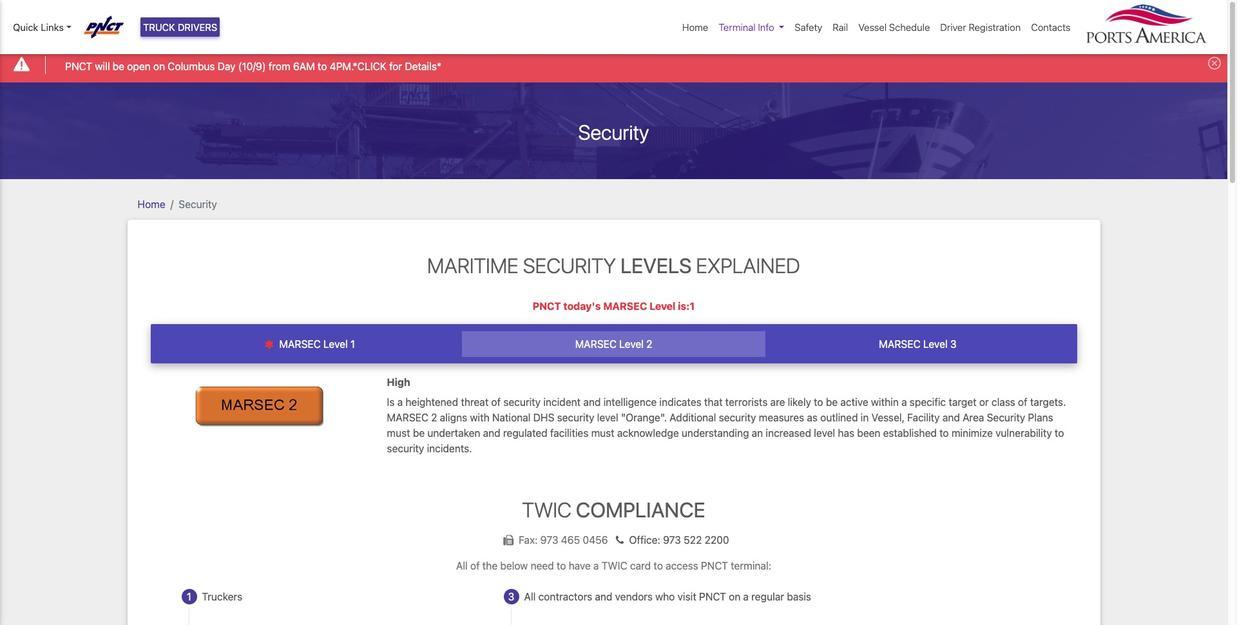 Task type: vqa. For each thing, say whether or not it's contained in the screenshot.
left "1"
yes



Task type: locate. For each thing, give the bounding box(es) containing it.
on right open
[[153, 60, 165, 72]]

pnct down 2200
[[701, 560, 728, 572]]

levels
[[621, 253, 692, 277]]

0 vertical spatial level
[[597, 411, 618, 423]]

1 vertical spatial all
[[524, 591, 536, 602]]

are
[[770, 396, 785, 408]]

regulated
[[503, 427, 548, 439]]

3 up target
[[950, 338, 957, 350]]

indicates
[[660, 396, 702, 408]]

must
[[387, 427, 410, 439], [591, 427, 615, 439]]

1 horizontal spatial 3
[[950, 338, 957, 350]]

0 vertical spatial 1
[[350, 338, 355, 350]]

0 horizontal spatial of
[[470, 560, 480, 572]]

a right is
[[397, 396, 403, 408]]

threat
[[461, 396, 489, 408]]

all left the
[[456, 560, 468, 572]]

1 horizontal spatial home
[[682, 21, 708, 33]]

2 must from the left
[[591, 427, 615, 439]]

quick links link
[[13, 20, 71, 34]]

1 horizontal spatial twic
[[602, 560, 628, 572]]

contacts
[[1031, 21, 1071, 33]]

2 down heightened
[[431, 411, 437, 423]]

active
[[841, 396, 868, 408]]

0 vertical spatial all
[[456, 560, 468, 572]]

1 horizontal spatial 2
[[646, 338, 652, 350]]

measures
[[759, 411, 804, 423]]

targets.
[[1030, 396, 1066, 408]]

outlined
[[820, 411, 858, 423]]

quick links
[[13, 21, 64, 33]]

a
[[397, 396, 403, 408], [902, 396, 907, 408], [593, 560, 599, 572], [743, 591, 749, 602]]

2 973 from the left
[[663, 534, 681, 546]]

be down heightened
[[413, 427, 425, 439]]

1 vertical spatial home
[[138, 198, 165, 210]]

office: 973 522 2200 link
[[611, 534, 729, 546]]

marsec inside 'link'
[[879, 338, 921, 350]]

3
[[950, 338, 957, 350], [508, 591, 514, 602]]

the
[[482, 560, 498, 572]]

2 down pnct today's marsec level is:1
[[646, 338, 652, 350]]

2
[[646, 338, 652, 350], [431, 411, 437, 423]]

level
[[597, 411, 618, 423], [814, 427, 835, 439]]

0 horizontal spatial on
[[153, 60, 165, 72]]

1 horizontal spatial 973
[[663, 534, 681, 546]]

to right card
[[654, 560, 663, 572]]

security
[[503, 396, 541, 408], [557, 411, 594, 423], [719, 411, 756, 423], [387, 442, 424, 454]]

to down targets.
[[1055, 427, 1064, 439]]

who
[[655, 591, 675, 602]]

registration
[[969, 21, 1021, 33]]

safety link
[[790, 15, 828, 40]]

must right facilities
[[591, 427, 615, 439]]

1 973 from the left
[[540, 534, 558, 546]]

and
[[583, 396, 601, 408], [943, 411, 960, 423], [483, 427, 501, 439], [595, 591, 612, 602]]

1 vertical spatial 2
[[431, 411, 437, 423]]

marsec for marsec level 1
[[279, 338, 321, 350]]

of right class
[[1018, 396, 1028, 408]]

fax: 973 465 0456
[[519, 534, 611, 546]]

pnct
[[65, 60, 92, 72], [533, 300, 561, 312], [701, 560, 728, 572], [699, 591, 726, 602]]

pnct left will
[[65, 60, 92, 72]]

1 vertical spatial 3
[[508, 591, 514, 602]]

0 vertical spatial 2
[[646, 338, 652, 350]]

home
[[682, 21, 708, 33], [138, 198, 165, 210]]

pnct will be open on columbus day (10/9) from 6am to 4pm.*click for details*
[[65, 60, 442, 72]]

of
[[491, 396, 501, 408], [1018, 396, 1028, 408], [470, 560, 480, 572]]

must down is
[[387, 427, 410, 439]]

0 horizontal spatial all
[[456, 560, 468, 572]]

within
[[871, 396, 899, 408]]

in
[[861, 411, 869, 423]]

1 horizontal spatial home link
[[677, 15, 714, 40]]

0456
[[583, 534, 608, 546]]

security left incidents.
[[387, 442, 424, 454]]

973 left 522
[[663, 534, 681, 546]]

security
[[578, 120, 649, 144], [179, 198, 217, 210], [523, 253, 616, 277], [987, 411, 1025, 423]]

will
[[95, 60, 110, 72]]

1 horizontal spatial level
[[814, 427, 835, 439]]

columbus
[[168, 60, 215, 72]]

of left the
[[470, 560, 480, 572]]

terrorists
[[725, 396, 768, 408]]

0 horizontal spatial home link
[[138, 198, 165, 210]]

open
[[127, 60, 151, 72]]

level inside the marsec level 3 'link'
[[923, 338, 948, 350]]

maritime security levels explained
[[427, 253, 800, 277]]

office:
[[629, 534, 660, 546]]

marsec
[[603, 300, 647, 312], [279, 338, 321, 350], [575, 338, 617, 350], [879, 338, 921, 350], [387, 411, 429, 423]]

established
[[883, 427, 937, 439]]

truck
[[143, 21, 175, 33]]

twic left card
[[602, 560, 628, 572]]

facility
[[907, 411, 940, 423]]

level inside marsec level 1 'link'
[[324, 338, 348, 350]]

1 vertical spatial home link
[[138, 198, 165, 210]]

and down target
[[943, 411, 960, 423]]

2 vertical spatial be
[[413, 427, 425, 439]]

marsec level 3
[[879, 338, 957, 350]]

compliance
[[576, 497, 705, 522]]

incident
[[543, 396, 581, 408]]

terminal info
[[719, 21, 774, 33]]

quick
[[13, 21, 38, 33]]

phone image
[[611, 535, 629, 545]]

on inside alert
[[153, 60, 165, 72]]

0 horizontal spatial level
[[597, 411, 618, 423]]

973
[[540, 534, 558, 546], [663, 534, 681, 546]]

1 vertical spatial level
[[814, 427, 835, 439]]

0 vertical spatial home link
[[677, 15, 714, 40]]

of right threat
[[491, 396, 501, 408]]

be up outlined at the bottom right of the page
[[826, 396, 838, 408]]

1 horizontal spatial 1
[[350, 338, 355, 350]]

to right 6am
[[318, 60, 327, 72]]

level down as
[[814, 427, 835, 439]]

1 vertical spatial twic
[[602, 560, 628, 572]]

that
[[704, 396, 723, 408]]

security up national
[[503, 396, 541, 408]]

class
[[992, 396, 1015, 408]]

1 vertical spatial on
[[729, 591, 741, 602]]

0 horizontal spatial twic
[[522, 497, 572, 522]]

incidents.
[[427, 442, 472, 454]]

0 horizontal spatial 973
[[540, 534, 558, 546]]

2 horizontal spatial of
[[1018, 396, 1028, 408]]

0 horizontal spatial be
[[113, 60, 124, 72]]

have
[[569, 560, 591, 572]]

0 horizontal spatial must
[[387, 427, 410, 439]]

as
[[807, 411, 818, 423]]

tab list
[[150, 324, 1077, 364]]

marsec inside 'link'
[[279, 338, 321, 350]]

1 horizontal spatial all
[[524, 591, 536, 602]]

a right within
[[902, 396, 907, 408]]

0 vertical spatial on
[[153, 60, 165, 72]]

522
[[684, 534, 702, 546]]

target
[[949, 396, 977, 408]]

additional
[[670, 411, 716, 423]]

all contractors and vendors who visit pnct on a regular basis
[[524, 591, 811, 602]]

all for all of the below need to have a twic card to access pnct terminal:
[[456, 560, 468, 572]]

on left regular
[[729, 591, 741, 602]]

and left vendors
[[595, 591, 612, 602]]

973 right fax:
[[540, 534, 558, 546]]

0 horizontal spatial 2
[[431, 411, 437, 423]]

security up facilities
[[557, 411, 594, 423]]

be right will
[[113, 60, 124, 72]]

1 horizontal spatial must
[[591, 427, 615, 439]]

all for all contractors and vendors who visit pnct on a regular basis
[[524, 591, 536, 602]]

0 vertical spatial be
[[113, 60, 124, 72]]

intelligence
[[604, 396, 657, 408]]

or
[[979, 396, 989, 408]]

tab list containing marsec level 1
[[150, 324, 1077, 364]]

vessel schedule
[[859, 21, 930, 33]]

level down intelligence
[[597, 411, 618, 423]]

to up as
[[814, 396, 823, 408]]

rail link
[[828, 15, 853, 40]]

be
[[113, 60, 124, 72], [826, 396, 838, 408], [413, 427, 425, 439]]

3 inside 'link'
[[950, 338, 957, 350]]

3 down below
[[508, 591, 514, 602]]

security down terrorists
[[719, 411, 756, 423]]

0 vertical spatial twic
[[522, 497, 572, 522]]

0 vertical spatial 3
[[950, 338, 957, 350]]

vulnerability
[[996, 427, 1052, 439]]

twic up fax: 973 465 0456
[[522, 497, 572, 522]]

undertaken
[[427, 427, 480, 439]]

1 vertical spatial be
[[826, 396, 838, 408]]

marsec for marsec level 2
[[575, 338, 617, 350]]

marsec inside is a heightened threat of security incident and intelligence indicates that terrorists are likely to be active within a specific target or class of targets. marsec 2 aligns with national dhs security level "orange". additional security measures as outlined in vessel, facility and area security plans must be undertaken and regulated facilities must acknowledge understanding an increased level has been established to minimize vulnerability to security incidents.
[[387, 411, 429, 423]]

4pm.*click
[[330, 60, 387, 72]]

6am
[[293, 60, 315, 72]]

vendors
[[615, 591, 653, 602]]

0 horizontal spatial 1
[[187, 591, 191, 602]]

minimize
[[952, 427, 993, 439]]

all down need
[[524, 591, 536, 602]]

drivers
[[178, 21, 217, 33]]

level inside marsec level 2 link
[[619, 338, 644, 350]]

home link
[[677, 15, 714, 40], [138, 198, 165, 210]]



Task type: describe. For each thing, give the bounding box(es) containing it.
maritime
[[427, 253, 519, 277]]

pnct today's marsec level is:1
[[533, 300, 695, 312]]

1 inside 'link'
[[350, 338, 355, 350]]

1 horizontal spatial of
[[491, 396, 501, 408]]

pnct inside alert
[[65, 60, 92, 72]]

terminal
[[719, 21, 756, 33]]

has
[[838, 427, 855, 439]]

security inside is a heightened threat of security incident and intelligence indicates that terrorists are likely to be active within a specific target or class of targets. marsec 2 aligns with national dhs security level "orange". additional security measures as outlined in vessel, facility and area security plans must be undertaken and regulated facilities must acknowledge understanding an increased level has been established to minimize vulnerability to security incidents.
[[987, 411, 1025, 423]]

a right have on the bottom left
[[593, 560, 599, 572]]

specific
[[910, 396, 946, 408]]

an
[[752, 427, 763, 439]]

marsec level 2 link
[[462, 331, 766, 357]]

plans
[[1028, 411, 1053, 423]]

access
[[666, 560, 698, 572]]

2 horizontal spatial be
[[826, 396, 838, 408]]

rail
[[833, 21, 848, 33]]

1 vertical spatial 1
[[187, 591, 191, 602]]

vessel
[[859, 21, 887, 33]]

be inside alert
[[113, 60, 124, 72]]

regular
[[752, 591, 784, 602]]

card
[[630, 560, 651, 572]]

explained
[[696, 253, 800, 277]]

heightened
[[406, 396, 458, 408]]

truck drivers link
[[141, 17, 220, 37]]

terminal info link
[[714, 15, 790, 40]]

1 horizontal spatial be
[[413, 427, 425, 439]]

pnct right visit
[[699, 591, 726, 602]]

area
[[963, 411, 984, 423]]

with
[[470, 411, 490, 423]]

pnct left today's
[[533, 300, 561, 312]]

contractors
[[538, 591, 592, 602]]

1 must from the left
[[387, 427, 410, 439]]

info
[[758, 21, 774, 33]]

close image
[[1208, 57, 1221, 70]]

pnct will be open on columbus day (10/9) from 6am to 4pm.*click for details* alert
[[0, 47, 1228, 82]]

basis
[[787, 591, 811, 602]]

a left regular
[[743, 591, 749, 602]]

increased
[[766, 427, 811, 439]]

marsec level 2
[[575, 338, 652, 350]]

to inside alert
[[318, 60, 327, 72]]

dhs
[[533, 411, 554, 423]]

is:1
[[678, 300, 695, 312]]

truck drivers
[[143, 21, 217, 33]]

level for marsec level 3
[[923, 338, 948, 350]]

driver registration link
[[935, 15, 1026, 40]]

terminal:
[[731, 560, 771, 572]]

day
[[218, 60, 236, 72]]

schedule
[[889, 21, 930, 33]]

driver
[[940, 21, 966, 33]]

office: 973 522 2200
[[629, 534, 729, 546]]

marsec for marsec level 3
[[879, 338, 921, 350]]

level for marsec level 2
[[619, 338, 644, 350]]

and right incident
[[583, 396, 601, 408]]

973 for fax:
[[540, 534, 558, 546]]

visit
[[678, 591, 696, 602]]

"orange".
[[621, 411, 667, 423]]

to down facility
[[940, 427, 949, 439]]

to left have on the bottom left
[[557, 560, 566, 572]]

level for marsec level 1
[[324, 338, 348, 350]]

aligns
[[440, 411, 467, 423]]

0 horizontal spatial 3
[[508, 591, 514, 602]]

465
[[561, 534, 580, 546]]

2 inside is a heightened threat of security incident and intelligence indicates that terrorists are likely to be active within a specific target or class of targets. marsec 2 aligns with national dhs security level "orange". additional security measures as outlined in vessel, facility and area security plans must be undertaken and regulated facilities must acknowledge understanding an increased level has been established to minimize vulnerability to security incidents.
[[431, 411, 437, 423]]

all of the below need to have a twic card to access pnct terminal:
[[456, 560, 771, 572]]

fax:
[[519, 534, 538, 546]]

2200
[[705, 534, 729, 546]]

details*
[[405, 60, 442, 72]]

is a heightened threat of security incident and intelligence indicates that terrorists are likely to be active within a specific target or class of targets. marsec 2 aligns with national dhs security level "orange". additional security measures as outlined in vessel, facility and area security plans must be undertaken and regulated facilities must acknowledge understanding an increased level has been established to minimize vulnerability to security incidents.
[[387, 396, 1066, 454]]

need
[[531, 560, 554, 572]]

973 for office:
[[663, 534, 681, 546]]

1 horizontal spatial on
[[729, 591, 741, 602]]

links
[[41, 21, 64, 33]]

0 horizontal spatial home
[[138, 198, 165, 210]]

marsec level 1
[[277, 338, 355, 350]]

today's
[[563, 300, 601, 312]]

acknowledge
[[617, 427, 679, 439]]

marsec level 3 link
[[766, 331, 1070, 357]]

contacts link
[[1026, 15, 1076, 40]]

marsec level 1 link
[[158, 331, 462, 357]]

driver registration
[[940, 21, 1021, 33]]

0 vertical spatial home
[[682, 21, 708, 33]]

for
[[389, 60, 402, 72]]

truckers
[[202, 591, 242, 602]]

2 inside marsec level 2 link
[[646, 338, 652, 350]]

vessel,
[[872, 411, 905, 423]]

vessel schedule link
[[853, 15, 935, 40]]

is
[[387, 396, 395, 408]]

and down the with
[[483, 427, 501, 439]]

high
[[387, 377, 410, 388]]

(10/9)
[[238, 60, 266, 72]]

pnct will be open on columbus day (10/9) from 6am to 4pm.*click for details* link
[[65, 58, 442, 74]]

below
[[500, 560, 528, 572]]

safety
[[795, 21, 822, 33]]



